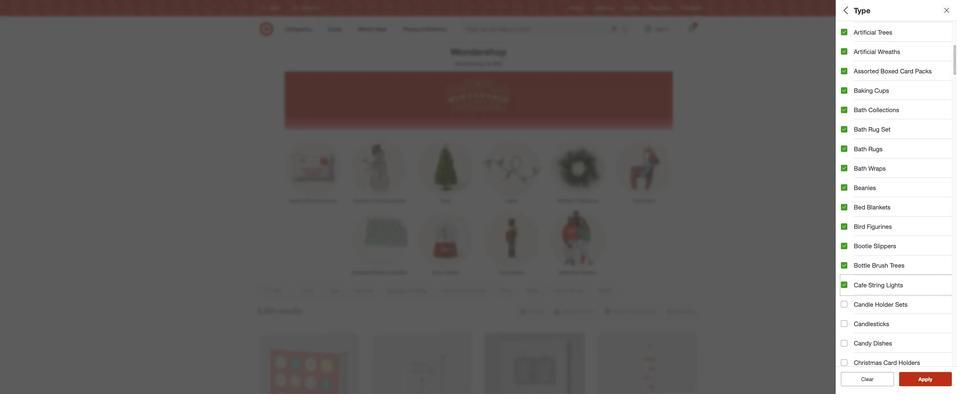 Task type: vqa. For each thing, say whether or not it's contained in the screenshot.
theme
yes



Task type: locate. For each thing, give the bounding box(es) containing it.
color
[[842, 209, 857, 216]]

quantity
[[868, 73, 893, 80]]

0 vertical spatial results
[[278, 306, 302, 315]]

1 horizontal spatial animal
[[916, 34, 930, 39]]

indoor christmas decor
[[289, 198, 338, 204]]

1 horizontal spatial results
[[923, 376, 940, 383]]

calendars;
[[857, 34, 879, 39]]

0 vertical spatial lights
[[506, 198, 518, 204]]

statues;
[[931, 34, 948, 39]]

1 horizontal spatial indoor
[[842, 96, 861, 103]]

3 bath from the top
[[854, 145, 867, 153]]

animal up artificial wreaths
[[880, 34, 894, 39]]

1 vertical spatial &
[[386, 270, 389, 275]]

bootie
[[854, 243, 873, 250]]

sets
[[896, 301, 908, 308]]

bottle
[[854, 262, 871, 269]]

animal left statues;
[[916, 34, 930, 39]]

all filters dialog
[[836, 0, 958, 395]]

bath rug set
[[854, 126, 891, 133]]

clear inside button
[[862, 376, 874, 383]]

package quantity
[[842, 73, 893, 80]]

type inside 'type advent calendars; animal figurines; animal statues; ankl'
[[842, 25, 855, 33]]

target circle link
[[650, 5, 671, 11]]

&
[[576, 198, 579, 204], [386, 270, 389, 275]]

wreaths up boxed
[[878, 48, 901, 55]]

bath left 'rug'
[[854, 126, 867, 133]]

apply
[[919, 376, 933, 383]]

wondershop left (2,394)
[[456, 61, 485, 67]]

1 vertical spatial indoor
[[289, 198, 302, 204]]

brush
[[873, 262, 889, 269]]

out
[[876, 253, 885, 261]]

results right see
[[923, 376, 940, 383]]

lights
[[506, 198, 518, 204], [887, 281, 904, 289]]

snow
[[432, 270, 444, 275]]

card left holders
[[884, 359, 898, 367]]

bootie slippers
[[854, 243, 897, 250]]

2 animal from the left
[[916, 34, 930, 39]]

results for 2,394 results
[[278, 306, 302, 315]]

beanies
[[854, 184, 877, 192]]

clear inside button
[[859, 376, 871, 383]]

clear left all
[[859, 376, 871, 383]]

search
[[619, 26, 635, 33]]

ornaments link
[[611, 138, 677, 204]]

bath left rugs
[[854, 145, 867, 153]]

figurines
[[867, 223, 892, 230]]

0 horizontal spatial christmas
[[304, 198, 324, 204]]

1 vertical spatial lights
[[887, 281, 904, 289]]

wreaths left garlands
[[558, 198, 575, 204]]

2 decor from the left
[[394, 198, 406, 204]]

results right 2,394
[[278, 306, 302, 315]]

holders
[[899, 359, 921, 367]]

clear
[[859, 376, 871, 383], [862, 376, 874, 383]]

1 horizontal spatial christmas
[[372, 198, 392, 204]]

paper
[[372, 270, 385, 275]]

wreaths inside wreaths & garlands link
[[558, 198, 575, 204]]

1 horizontal spatial decor
[[394, 198, 406, 204]]

blankets
[[867, 204, 891, 211]]

bath right bath wraps option
[[854, 165, 867, 172]]

0 horizontal spatial decor
[[326, 198, 338, 204]]

0 horizontal spatial wreaths
[[558, 198, 575, 204]]

4 bath from the top
[[854, 165, 867, 172]]

0 vertical spatial &
[[576, 198, 579, 204]]

0 vertical spatial wreaths
[[878, 48, 901, 55]]

0 vertical spatial outdoor
[[862, 96, 886, 103]]

1 clear from the left
[[859, 376, 871, 383]]

guest rating
[[842, 164, 880, 171]]

2 artificial from the top
[[854, 48, 877, 55]]

collections
[[869, 106, 900, 114]]

0 vertical spatial artificial
[[854, 28, 877, 36]]

animal
[[880, 34, 894, 39], [916, 34, 930, 39]]

package
[[842, 73, 867, 80]]

indoor inside button
[[842, 96, 861, 103]]

1 vertical spatial outdoor
[[354, 198, 370, 204]]

Christmas Card Holders checkbox
[[842, 360, 848, 366]]

Candle Holder Sets checkbox
[[842, 301, 848, 308]]

1 vertical spatial artificial
[[854, 48, 877, 55]]

decor
[[326, 198, 338, 204], [394, 198, 406, 204]]

ankl
[[949, 34, 958, 39]]

2 clear from the left
[[862, 376, 874, 383]]

bath collections
[[854, 106, 900, 114]]

wondershop
[[451, 46, 507, 58], [456, 61, 485, 67]]

Bottle Brush Trees checkbox
[[842, 262, 848, 269]]

2 horizontal spatial christmas
[[854, 359, 882, 367]]

2 vertical spatial trees
[[891, 262, 905, 269]]

1 vertical spatial wreaths
[[558, 198, 575, 204]]

bath for bath rugs
[[854, 145, 867, 153]]

2 bath from the top
[[854, 126, 867, 133]]

artificial right the "artificial trees" option
[[854, 28, 877, 36]]

artificial down calendars; at the top right of page
[[854, 48, 877, 55]]

type inside dialog
[[854, 6, 871, 15]]

indoor for indoor christmas decor
[[289, 198, 302, 204]]

results for see results
[[923, 376, 940, 383]]

cups
[[875, 87, 890, 94]]

artificial for artificial wreaths
[[854, 48, 877, 55]]

1 horizontal spatial lights
[[887, 281, 904, 289]]

clear all
[[859, 376, 877, 383]]

redcard link
[[624, 5, 639, 11]]

snow globes link
[[413, 210, 479, 276]]

wondershop at target image
[[285, 71, 673, 130]]

0 horizontal spatial indoor
[[289, 198, 302, 204]]

0 horizontal spatial animal
[[880, 34, 894, 39]]

bird figurines
[[854, 223, 892, 230]]

weekly ad link
[[595, 5, 614, 11]]

1 vertical spatial wondershop
[[456, 61, 485, 67]]

clear for clear
[[862, 376, 874, 383]]

0 horizontal spatial card
[[884, 359, 898, 367]]

figurines;
[[895, 34, 915, 39]]

artificial trees
[[854, 28, 893, 36]]

results inside the see results button
[[923, 376, 940, 383]]

indoor for indoor outdoor use
[[842, 96, 861, 103]]

0 vertical spatial indoor
[[842, 96, 861, 103]]

0 vertical spatial type
[[854, 6, 871, 15]]

1 artificial from the top
[[854, 28, 877, 36]]

clear down christmas card holders on the right bottom of page
[[862, 376, 874, 383]]

card left packs
[[901, 67, 914, 75]]

bath
[[854, 106, 867, 114], [854, 126, 867, 133], [854, 145, 867, 153], [854, 165, 867, 172]]

deals button
[[842, 134, 958, 157]]

rug
[[869, 126, 880, 133]]

bath down "indoor outdoor use"
[[854, 106, 867, 114]]

matching
[[559, 270, 578, 275]]

search button
[[619, 22, 635, 38]]

1 bath from the top
[[854, 106, 867, 114]]

Beanies checkbox
[[842, 185, 848, 191]]

string
[[869, 281, 885, 289]]

1 decor from the left
[[326, 198, 338, 204]]

outdoor inside button
[[862, 96, 886, 103]]

& left garlands
[[576, 198, 579, 204]]

1 vertical spatial type
[[842, 25, 855, 33]]

wreaths inside type dialog
[[878, 48, 901, 55]]

type for type advent calendars; animal figurines; animal statues; ankl
[[842, 25, 855, 33]]

outdoor
[[862, 96, 886, 103], [354, 198, 370, 204]]

What can we help you find? suggestions appear below search field
[[462, 22, 624, 36]]

assorted boxed card packs
[[854, 67, 932, 75]]

lights link
[[479, 138, 545, 204]]

1 vertical spatial results
[[923, 376, 940, 383]]

decor for indoor christmas decor
[[326, 198, 338, 204]]

wrapping
[[352, 270, 371, 275]]

filters
[[853, 6, 873, 15]]

bath for bath collections
[[854, 106, 867, 114]]

christmas
[[304, 198, 324, 204], [372, 198, 392, 204], [854, 359, 882, 367]]

bath for bath rug set
[[854, 126, 867, 133]]

weekly
[[595, 6, 608, 10]]

type right the all
[[854, 6, 871, 15]]

artificial for artificial trees
[[854, 28, 877, 36]]

1 horizontal spatial wreaths
[[878, 48, 901, 55]]

& right paper
[[386, 270, 389, 275]]

0 horizontal spatial outdoor
[[354, 198, 370, 204]]

Artificial Wreaths checkbox
[[842, 48, 848, 55]]

nutcrackers link
[[479, 210, 545, 276]]

type up advent
[[842, 25, 855, 33]]

clear for clear all
[[859, 376, 871, 383]]

garlands
[[580, 198, 598, 204]]

Bath Rug Set checkbox
[[842, 126, 848, 133]]

0 vertical spatial card
[[901, 67, 914, 75]]

1 horizontal spatial outdoor
[[862, 96, 886, 103]]

ornaments
[[633, 198, 655, 204]]

deals
[[842, 141, 858, 148]]

1 animal from the left
[[880, 34, 894, 39]]

Bath Wraps checkbox
[[842, 165, 848, 172]]

stock
[[894, 253, 909, 261]]

0 horizontal spatial results
[[278, 306, 302, 315]]

wondershop up (2,394)
[[451, 46, 507, 58]]

wrapping paper & supplies
[[352, 270, 407, 275]]



Task type: describe. For each thing, give the bounding box(es) containing it.
include
[[854, 253, 875, 261]]

decor for outdoor christmas decor
[[394, 198, 406, 204]]

clear all button
[[842, 373, 894, 387]]

supplies
[[390, 270, 407, 275]]

rugs
[[869, 145, 883, 153]]

christmas for outdoor
[[372, 198, 392, 204]]

Candlesticks checkbox
[[842, 321, 848, 327]]

candy dishes
[[854, 340, 893, 347]]

see results
[[912, 376, 940, 383]]

cafe string lights
[[854, 281, 904, 289]]

bed
[[854, 204, 866, 211]]

wrapping paper & supplies link
[[347, 210, 413, 276]]

Bath Rugs checkbox
[[842, 146, 848, 152]]

(2,394)
[[486, 61, 502, 67]]

package quantity button
[[842, 66, 958, 89]]

target
[[650, 6, 660, 10]]

type advent calendars; animal figurines; animal statues; ankl
[[842, 25, 958, 39]]

baking cups
[[854, 87, 890, 94]]

0 vertical spatial wondershop
[[451, 46, 507, 58]]

bath for bath wraps
[[854, 165, 867, 172]]

candle holder sets
[[854, 301, 908, 308]]

clear button
[[842, 373, 894, 387]]

trees link
[[413, 138, 479, 204]]

lights inside type dialog
[[887, 281, 904, 289]]

set
[[882, 126, 891, 133]]

circle
[[661, 6, 671, 10]]

Assorted Boxed Card Packs checkbox
[[842, 68, 848, 74]]

dishes
[[874, 340, 893, 347]]

outdoor christmas decor link
[[347, 138, 413, 204]]

Bed Blankets checkbox
[[842, 204, 848, 211]]

all
[[842, 6, 850, 15]]

weekly ad
[[595, 6, 614, 10]]

1 horizontal spatial &
[[576, 198, 579, 204]]

wondershop inside wondershop wondershop (2,394)
[[456, 61, 485, 67]]

artificial wreaths
[[854, 48, 901, 55]]

use
[[888, 96, 899, 103]]

wondershop wondershop (2,394)
[[451, 46, 507, 67]]

bath rugs
[[854, 145, 883, 153]]

boxed
[[881, 67, 899, 75]]

guest
[[842, 164, 859, 171]]

2,394 results
[[257, 306, 302, 315]]

bed blankets
[[854, 204, 891, 211]]

bath wraps
[[854, 165, 886, 172]]

Artificial Trees checkbox
[[842, 29, 848, 35]]

candlesticks
[[854, 320, 890, 328]]

1 vertical spatial card
[[884, 359, 898, 367]]

features
[[842, 50, 867, 58]]

indoor christmas decor link
[[280, 138, 347, 204]]

color button
[[842, 202, 958, 225]]

snow globes
[[432, 270, 459, 275]]

0 vertical spatial trees
[[878, 28, 893, 36]]

all filters
[[842, 6, 873, 15]]

bottle brush trees
[[854, 262, 905, 269]]

find stores
[[682, 6, 702, 10]]

theme
[[842, 186, 862, 194]]

0 horizontal spatial lights
[[506, 198, 518, 204]]

baking
[[854, 87, 873, 94]]

apply button
[[900, 373, 953, 387]]

2 link
[[685, 22, 699, 36]]

wreaths & garlands
[[558, 198, 598, 204]]

theme button
[[842, 180, 958, 202]]

target circle
[[650, 6, 671, 10]]

ad
[[609, 6, 614, 10]]

rating
[[861, 164, 880, 171]]

pajamas
[[579, 270, 597, 275]]

Cafe String Lights checkbox
[[842, 282, 848, 288]]

christmas for indoor
[[304, 198, 324, 204]]

type for type
[[854, 6, 871, 15]]

wraps
[[869, 165, 886, 172]]

price
[[842, 118, 857, 126]]

christmas card holders
[[854, 359, 921, 367]]

candy
[[854, 340, 872, 347]]

price button
[[842, 112, 958, 134]]

indoor outdoor use
[[842, 96, 899, 103]]

0 horizontal spatial &
[[386, 270, 389, 275]]

candle
[[854, 301, 874, 308]]

find
[[682, 6, 689, 10]]

fpo/apo button
[[842, 225, 958, 248]]

all
[[872, 376, 877, 383]]

christmas inside type dialog
[[854, 359, 882, 367]]

indoor outdoor use button
[[842, 89, 958, 112]]

holder
[[876, 301, 894, 308]]

Baking Cups checkbox
[[842, 87, 848, 94]]

find stores link
[[682, 5, 702, 11]]

advent
[[842, 34, 856, 39]]

globes
[[445, 270, 459, 275]]

redcard
[[624, 6, 639, 10]]

Include out of stock checkbox
[[842, 254, 848, 260]]

fpo/apo
[[842, 232, 869, 239]]

assorted
[[854, 67, 879, 75]]

Bootie Slippers checkbox
[[842, 243, 848, 249]]

Candy Dishes checkbox
[[842, 340, 848, 347]]

1 horizontal spatial card
[[901, 67, 914, 75]]

cafe
[[854, 281, 867, 289]]

packs
[[916, 67, 932, 75]]

of
[[887, 253, 892, 261]]

1 vertical spatial trees
[[440, 198, 451, 204]]

Bath Collections checkbox
[[842, 107, 848, 113]]

Bird Figurines checkbox
[[842, 224, 848, 230]]

type dialog
[[836, 0, 958, 395]]



